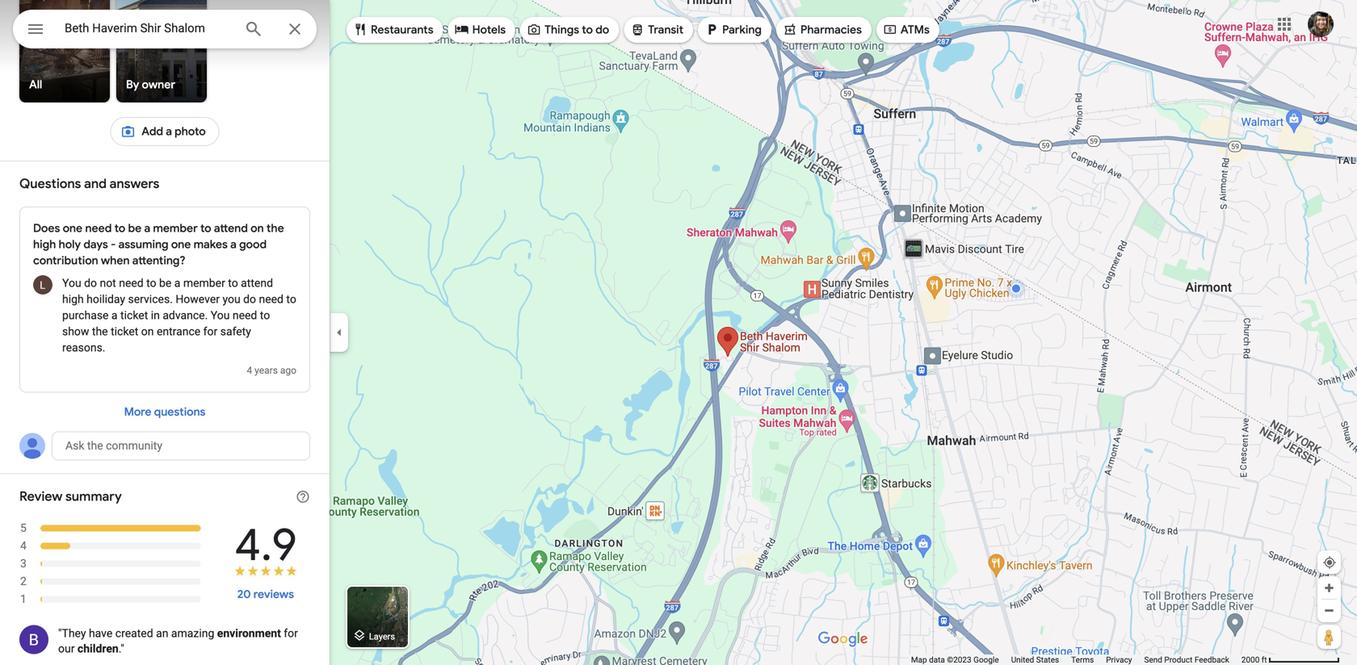Task type: locate. For each thing, give the bounding box(es) containing it.
Beth Haverim Shir Shalom field
[[13, 10, 317, 48]]

footer containing map data ©2023 google
[[911, 655, 1242, 666]]

4
[[247, 365, 252, 377], [20, 540, 27, 553]]

high up purchase
[[62, 293, 84, 306]]

0 horizontal spatial the
[[92, 325, 108, 339]]

be up "assuming"
[[128, 221, 142, 236]]

0 horizontal spatial on
[[141, 325, 154, 339]]

for right environment
[[284, 627, 298, 641]]

0 vertical spatial ticket
[[120, 309, 148, 322]]

questions and answers
[[19, 176, 159, 192]]

add a photo button
[[110, 112, 220, 151]]

0 vertical spatial for
[[203, 325, 218, 339]]

reviews
[[254, 588, 294, 602]]

zoom in image
[[1324, 583, 1336, 595]]

1 vertical spatial 4
[[20, 540, 27, 553]]

1 vertical spatial for
[[284, 627, 298, 641]]

1 vertical spatial one
[[171, 238, 191, 252]]

on down in
[[141, 325, 154, 339]]


[[783, 21, 798, 38]]

1 vertical spatial on
[[141, 325, 154, 339]]

for
[[203, 325, 218, 339], [284, 627, 298, 641]]

amazing
[[171, 627, 214, 641]]

be
[[128, 221, 142, 236], [159, 277, 172, 290]]

a right add
[[166, 124, 172, 139]]

0 horizontal spatial 4
[[20, 540, 27, 553]]

1
[[20, 593, 27, 606]]

1 vertical spatial you
[[211, 309, 230, 322]]

to up makes
[[200, 221, 211, 236]]

0 horizontal spatial high
[[33, 238, 56, 252]]

0 vertical spatial on
[[251, 221, 264, 236]]

for left safety at the left of the page
[[203, 325, 218, 339]]

you down contribution
[[62, 277, 81, 290]]

 atms
[[883, 21, 930, 38]]


[[883, 21, 898, 38]]

None field
[[65, 19, 231, 38]]

children
[[78, 643, 119, 656]]

ticket down "hoiliday"
[[111, 325, 138, 339]]

1 horizontal spatial be
[[159, 277, 172, 290]]

member inside does one need to be a member to attend on the high holy days - assuming one makes a good contribution when attenting?
[[153, 221, 198, 236]]

attend
[[214, 221, 248, 236], [241, 277, 273, 290]]

to inside  things to do
[[582, 23, 593, 37]]

you
[[62, 277, 81, 290], [211, 309, 230, 322]]

1 horizontal spatial on
[[251, 221, 264, 236]]

owner
[[142, 78, 175, 92]]


[[26, 17, 45, 41]]

0 vertical spatial do
[[596, 23, 610, 37]]

not
[[100, 277, 116, 290]]

advance.
[[163, 309, 208, 322]]

a up however
[[174, 277, 181, 290]]

0 vertical spatial 4
[[247, 365, 252, 377]]

assuming
[[118, 238, 169, 252]]

4 left years
[[247, 365, 252, 377]]

attend down good
[[241, 277, 273, 290]]

4.9 stars image
[[221, 565, 310, 581]]

0 horizontal spatial be
[[128, 221, 142, 236]]

for our
[[58, 627, 298, 656]]

1 stars, 0 reviews image
[[19, 591, 202, 609]]

collapse side panel image
[[331, 324, 348, 342]]

map
[[911, 656, 927, 665]]

1 vertical spatial do
[[84, 277, 97, 290]]

does one need to be a member to attend on the high holy days - assuming one makes a good contribution when attenting?
[[33, 221, 284, 268]]

to up -
[[114, 221, 125, 236]]

footer
[[911, 655, 1242, 666]]

need
[[85, 221, 112, 236], [119, 277, 144, 290], [259, 293, 284, 306], [233, 309, 257, 322]]

to
[[582, 23, 593, 37], [114, 221, 125, 236], [200, 221, 211, 236], [146, 277, 156, 290], [228, 277, 238, 290], [286, 293, 296, 306], [260, 309, 270, 322]]

privacy
[[1106, 656, 1133, 665]]

4 inside image
[[20, 540, 27, 553]]

restaurants
[[371, 23, 434, 37]]

20 reviews button
[[221, 576, 310, 615]]

0 vertical spatial one
[[63, 221, 82, 236]]

one up holy
[[63, 221, 82, 236]]

1 horizontal spatial the
[[267, 221, 284, 236]]

a up "assuming"
[[144, 221, 150, 236]]

 parking
[[705, 21, 762, 38]]

a
[[166, 124, 172, 139], [144, 221, 150, 236], [230, 238, 237, 252], [174, 277, 181, 290], [111, 309, 118, 322]]

for inside 'for our'
[[284, 627, 298, 641]]

the
[[267, 221, 284, 236], [92, 325, 108, 339]]

high
[[33, 238, 56, 252], [62, 293, 84, 306]]

to up years
[[260, 309, 270, 322]]

member up however
[[183, 277, 225, 290]]

"they
[[58, 627, 86, 641]]

4 for 4 years ago
[[247, 365, 252, 377]]

1 horizontal spatial for
[[284, 627, 298, 641]]

member up "assuming"
[[153, 221, 198, 236]]

created
[[115, 627, 153, 641]]

atms
[[901, 23, 930, 37]]

footer inside google maps element
[[911, 655, 1242, 666]]

privacy button
[[1106, 655, 1133, 666]]

0 vertical spatial attend
[[214, 221, 248, 236]]

2 stars, 0 reviews image
[[19, 573, 202, 591]]

one up attenting?
[[171, 238, 191, 252]]

1 vertical spatial ticket
[[111, 325, 138, 339]]

2 horizontal spatial do
[[596, 23, 610, 37]]

feedback
[[1195, 656, 1230, 665]]

1 vertical spatial attend
[[241, 277, 273, 290]]

all
[[29, 78, 42, 92]]

do right the you
[[243, 293, 256, 306]]

None text field
[[52, 432, 310, 461], [58, 627, 310, 657], [52, 432, 310, 461], [58, 627, 310, 657]]

3 stars, 0 reviews image
[[19, 556, 202, 573]]

2 vertical spatial do
[[243, 293, 256, 306]]

the up good
[[267, 221, 284, 236]]

add a photo image
[[121, 124, 135, 139]]

send product feedback button
[[1145, 655, 1230, 666]]

good
[[239, 238, 267, 252]]

pharmacies
[[801, 23, 862, 37]]

be up services.
[[159, 277, 172, 290]]

5
[[20, 522, 27, 535]]

0 horizontal spatial one
[[63, 221, 82, 236]]

the down purchase
[[92, 325, 108, 339]]

show your location image
[[1323, 556, 1337, 571]]

1 vertical spatial high
[[62, 293, 84, 306]]


[[527, 21, 542, 38]]

in
[[151, 309, 160, 322]]


[[631, 21, 645, 38]]


[[352, 627, 367, 645]]

0 horizontal spatial for
[[203, 325, 218, 339]]

a left good
[[230, 238, 237, 252]]

1 vertical spatial the
[[92, 325, 108, 339]]

united states button
[[1011, 655, 1060, 666]]

need up days
[[85, 221, 112, 236]]

4 years ago
[[247, 365, 297, 377]]

reasons.
[[62, 341, 105, 355]]

0 horizontal spatial do
[[84, 277, 97, 290]]

0 vertical spatial high
[[33, 238, 56, 252]]

1 horizontal spatial high
[[62, 293, 84, 306]]

 transit
[[631, 21, 684, 38]]

on up good
[[251, 221, 264, 236]]

4 down 5
[[20, 540, 27, 553]]

1 horizontal spatial you
[[211, 309, 230, 322]]

1 vertical spatial be
[[159, 277, 172, 290]]

need right the you
[[259, 293, 284, 306]]

0 vertical spatial member
[[153, 221, 198, 236]]

member inside you do not need to be a member to attend high hoiliday services. however you do need to purchase a ticket in advance. you need to show the ticket on entrance for safety reasons.
[[183, 277, 225, 290]]

be inside does one need to be a member to attend on the high holy days - assuming one makes a good contribution when attenting?
[[128, 221, 142, 236]]

do left not
[[84, 277, 97, 290]]

on inside does one need to be a member to attend on the high holy days - assuming one makes a good contribution when attenting?
[[251, 221, 264, 236]]

0 vertical spatial you
[[62, 277, 81, 290]]

need right not
[[119, 277, 144, 290]]

to right things
[[582, 23, 593, 37]]

you down the you
[[211, 309, 230, 322]]

when
[[101, 254, 130, 268]]

do left the 
[[596, 23, 610, 37]]

1 horizontal spatial 4
[[247, 365, 252, 377]]

1 vertical spatial member
[[183, 277, 225, 290]]

0 vertical spatial the
[[267, 221, 284, 236]]

attend up makes
[[214, 221, 248, 236]]

united
[[1011, 656, 1035, 665]]

contribution
[[33, 254, 98, 268]]

high down does on the top of page
[[33, 238, 56, 252]]


[[705, 21, 719, 38]]

the inside you do not need to be a member to attend high hoiliday services. however you do need to purchase a ticket in advance. you need to show the ticket on entrance for safety reasons.
[[92, 325, 108, 339]]

show street view coverage image
[[1318, 625, 1341, 650]]

0 vertical spatial be
[[128, 221, 142, 236]]

ticket left in
[[120, 309, 148, 322]]

to up services.
[[146, 277, 156, 290]]

terms button
[[1072, 655, 1094, 666]]

need up safety at the left of the page
[[233, 309, 257, 322]]

one
[[63, 221, 82, 236], [171, 238, 191, 252]]



Task type: describe. For each thing, give the bounding box(es) containing it.
ago
[[280, 365, 297, 377]]

product
[[1165, 656, 1193, 665]]

parking
[[722, 23, 762, 37]]

do inside  things to do
[[596, 23, 610, 37]]

 button
[[13, 10, 58, 52]]

you do not need to be a member to attend high hoiliday services. however you do need to purchase a ticket in advance. you need to show the ticket on entrance for safety reasons.
[[62, 277, 296, 355]]

."
[[119, 643, 124, 656]]

more information about the review summary image
[[296, 490, 310, 505]]

have
[[89, 627, 113, 641]]

entrance
[[157, 325, 201, 339]]

more questions button
[[108, 393, 222, 432]]

years
[[255, 365, 278, 377]]

ft
[[1262, 656, 1268, 665]]

photo
[[175, 124, 206, 139]]

questions
[[19, 176, 81, 192]]

2000 ft
[[1242, 656, 1268, 665]]


[[353, 21, 368, 38]]

summary
[[65, 489, 122, 505]]

 search field
[[13, 10, 317, 52]]

to up the you
[[228, 277, 238, 290]]

more questions
[[124, 405, 206, 420]]

an
[[156, 627, 168, 641]]

review
[[19, 489, 62, 505]]

a down "hoiliday"
[[111, 309, 118, 322]]

safety
[[220, 325, 251, 339]]

questions
[[154, 405, 206, 420]]

hotels
[[472, 23, 506, 37]]

days
[[83, 238, 108, 252]]

all button
[[19, 0, 110, 103]]

send
[[1145, 656, 1163, 665]]

attend inside does one need to be a member to attend on the high holy days - assuming one makes a good contribution when attenting?
[[214, 221, 248, 236]]

does
[[33, 221, 60, 236]]

states
[[1037, 656, 1060, 665]]

5 stars, 17 reviews image
[[19, 520, 203, 538]]

hoiliday
[[87, 293, 125, 306]]

answers
[[110, 176, 159, 192]]

20
[[237, 588, 251, 602]]

you
[[223, 293, 241, 306]]

by owner
[[126, 78, 175, 92]]

 pharmacies
[[783, 21, 862, 38]]

more
[[124, 405, 151, 420]]

things
[[545, 23, 579, 37]]

add a photo
[[142, 124, 206, 139]]

show
[[62, 325, 89, 339]]

3
[[20, 558, 27, 571]]


[[455, 21, 469, 38]]

4 for 4
[[20, 540, 27, 553]]

"they have created an amazing environment
[[58, 627, 281, 641]]

2000 ft button
[[1242, 656, 1341, 665]]

attend inside you do not need to be a member to attend high hoiliday services. however you do need to purchase a ticket in advance. you need to show the ticket on entrance for safety reasons.
[[241, 277, 273, 290]]

0 horizontal spatial you
[[62, 277, 81, 290]]

children ."
[[78, 643, 124, 656]]

20 reviews
[[237, 588, 294, 602]]

by owner button
[[24, 0, 299, 103]]

need inside does one need to be a member to attend on the high holy days - assuming one makes a good contribution when attenting?
[[85, 221, 112, 236]]

terms
[[1072, 656, 1094, 665]]

makes
[[194, 238, 228, 252]]

google account: giulia masi  
(giulia.masi@adept.ai) image
[[1308, 11, 1334, 37]]

to right the you
[[286, 293, 296, 306]]

1 horizontal spatial one
[[171, 238, 191, 252]]

send product feedback
[[1145, 656, 1230, 665]]

4 stars, 3 reviews image
[[19, 538, 202, 556]]

1 horizontal spatial do
[[243, 293, 256, 306]]

high inside does one need to be a member to attend on the high holy days - assuming one makes a good contribution when attenting?
[[33, 238, 56, 252]]

none field inside beth haverim shir shalom field
[[65, 19, 231, 38]]

zoom out image
[[1324, 605, 1336, 617]]

-
[[111, 238, 116, 252]]

map data ©2023 google
[[911, 656, 999, 665]]

on inside you do not need to be a member to attend high hoiliday services. however you do need to purchase a ticket in advance. you need to show the ticket on entrance for safety reasons.
[[141, 325, 154, 339]]

our
[[58, 643, 75, 656]]

add
[[142, 124, 163, 139]]

review summary
[[19, 489, 122, 505]]

google maps element
[[0, 0, 1358, 666]]

environment
[[217, 627, 281, 641]]

a inside button
[[166, 124, 172, 139]]

4.9
[[234, 517, 297, 575]]

the inside does one need to be a member to attend on the high holy days - assuming one makes a good contribution when attenting?
[[267, 221, 284, 236]]

google
[[974, 656, 999, 665]]

purchase
[[62, 309, 109, 322]]

for inside you do not need to be a member to attend high hoiliday services. however you do need to purchase a ticket in advance. you need to show the ticket on entrance for safety reasons.
[[203, 325, 218, 339]]

holy
[[59, 238, 81, 252]]

attenting?
[[132, 254, 186, 268]]

©2023
[[947, 656, 972, 665]]

2000
[[1242, 656, 1260, 665]]

high inside you do not need to be a member to attend high hoiliday services. however you do need to purchase a ticket in advance. you need to show the ticket on entrance for safety reasons.
[[62, 293, 84, 306]]

and
[[84, 176, 107, 192]]

however
[[176, 293, 220, 306]]

2
[[20, 575, 27, 589]]

be inside you do not need to be a member to attend high hoiliday services. however you do need to purchase a ticket in advance. you need to show the ticket on entrance for safety reasons.
[[159, 277, 172, 290]]

united states
[[1011, 656, 1060, 665]]

 layers
[[352, 627, 395, 645]]



Task type: vqa. For each thing, say whether or not it's contained in the screenshot.


